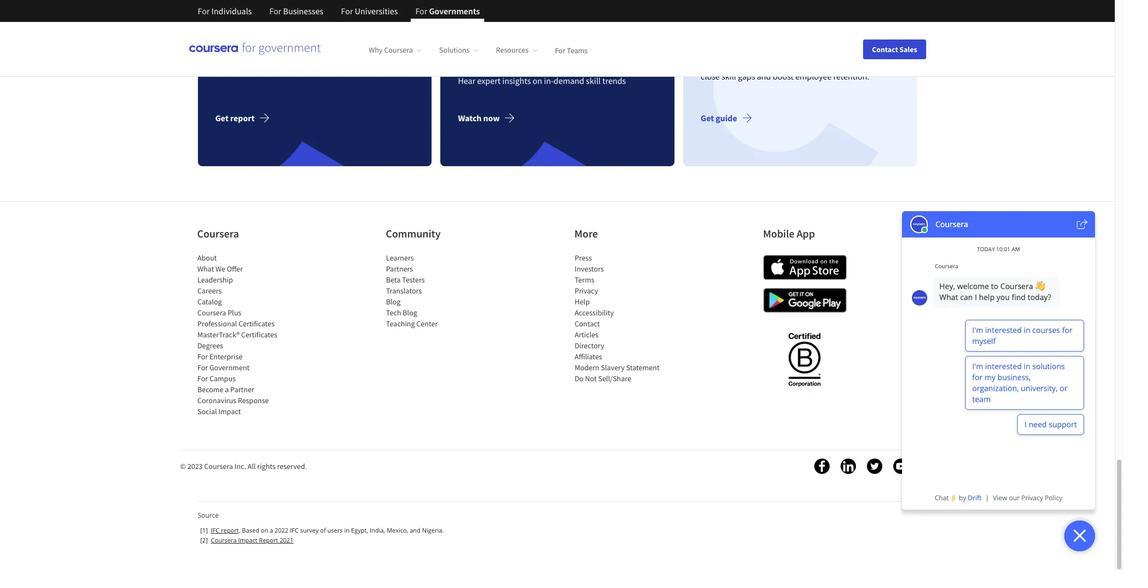 Task type: vqa. For each thing, say whether or not it's contained in the screenshot.
Matthew
no



Task type: locate. For each thing, give the bounding box(es) containing it.
sell/share
[[598, 374, 631, 384]]

report for get
[[230, 112, 255, 123]]

users
[[328, 526, 343, 534]]

0 horizontal spatial with
[[390, 40, 406, 51]]

affiliates
[[575, 352, 602, 362]]

coursera down ifc report link
[[211, 536, 237, 544]]

ifc up 2021
[[290, 526, 299, 534]]

0 vertical spatial in
[[776, 58, 783, 69]]

1 horizontal spatial global
[[597, 10, 646, 32]]

1 horizontal spatial blog
[[403, 308, 417, 318]]

1 global from the left
[[215, 10, 264, 32]]

of up teams
[[579, 10, 594, 32]]

accessibility link
[[575, 308, 614, 318]]

coursera linkedin image
[[841, 459, 856, 474]]

coursera youtube image
[[894, 459, 909, 474]]

for down degrees
[[197, 352, 208, 362]]

0 vertical spatial on
[[303, 53, 313, 64]]

ifc report link
[[211, 526, 239, 534]]

1 horizontal spatial on
[[303, 53, 313, 64]]

2 global from the left
[[597, 10, 646, 32]]

with inside the webinar: state of global skills 2023 with learning leaders
[[541, 28, 575, 50]]

with
[[541, 28, 575, 50], [390, 40, 406, 51]]

roles
[[370, 40, 388, 51]]

1 horizontal spatial list
[[386, 252, 479, 329]]

certificates down professional certificates link
[[241, 330, 277, 340]]

coursera right why on the left top of the page
[[384, 45, 413, 55]]

skill down inform
[[215, 53, 230, 64]]

coursera inside the about what we offer leadership careers catalog coursera plus professional certificates mastertrack® certificates degrees for enterprise for government for campus become a partner coronavirus response social impact
[[197, 308, 226, 318]]

and right mexico,
[[410, 526, 421, 534]]

trends
[[603, 75, 626, 86]]

0 vertical spatial impact
[[218, 407, 241, 416]]

1 horizontal spatial a
[[270, 526, 273, 534]]

coursera down catalog link
[[197, 308, 226, 318]]

get inside get guide "button"
[[701, 112, 714, 123]]

why
[[369, 45, 383, 55]]

3 list from the left
[[575, 252, 668, 384]]

degrees link
[[197, 341, 223, 351]]

get guide button
[[701, 105, 762, 131]]

1 vertical spatial and
[[410, 526, 421, 534]]

.
[[239, 526, 241, 534]]

0 horizontal spatial a
[[225, 385, 229, 395]]

0 horizontal spatial contact
[[575, 319, 600, 329]]

on down planning
[[303, 53, 313, 64]]

in right users
[[345, 526, 350, 534]]

1 vertical spatial impact
[[238, 536, 258, 544]]

report up for
[[311, 10, 362, 32]]

0 horizontal spatial and
[[410, 526, 421, 534]]

blog up the tech
[[386, 297, 401, 307]]

learning
[[578, 28, 644, 50]]

coursera twitter image
[[867, 459, 883, 474]]

0 horizontal spatial ifc
[[211, 526, 220, 534]]

1 vertical spatial a
[[270, 526, 273, 534]]

global skills report 2023:
[[215, 10, 406, 32]]

for enterprise link
[[197, 352, 242, 362]]

1 vertical spatial report
[[259, 536, 278, 544]]

ifc down source
[[211, 526, 220, 534]]

for
[[333, 40, 343, 51]]

teaching
[[386, 319, 415, 329]]

your
[[242, 40, 258, 51]]

report down 2022
[[259, 536, 278, 544]]

contact
[[873, 44, 899, 54], [575, 319, 600, 329]]

get it on google play image
[[764, 288, 847, 313]]

a left 2022
[[270, 526, 273, 534]]

articles
[[575, 330, 599, 340]]

on right based
[[261, 526, 268, 534]]

1 vertical spatial on
[[533, 75, 543, 86]]

app
[[797, 227, 816, 240]]

0 vertical spatial 2023
[[502, 28, 538, 50]]

training
[[754, 10, 816, 32]]

why coursera link
[[369, 45, 422, 55]]

articles link
[[575, 330, 599, 340]]

report
[[311, 10, 362, 32], [259, 536, 278, 544]]

you
[[873, 58, 887, 69]]

list containing press
[[575, 252, 668, 384]]

impact down based
[[238, 536, 258, 544]]

list containing learners
[[386, 252, 479, 329]]

with inside 'inform your workforce planning for digital roles with skill benchmarks based on 124m+ learners'
[[390, 40, 406, 51]]

1 horizontal spatial report
[[311, 10, 362, 32]]

a
[[225, 385, 229, 395], [270, 526, 273, 534]]

governments
[[429, 5, 480, 16]]

0 horizontal spatial of
[[320, 526, 326, 534]]

0 horizontal spatial 2023
[[188, 461, 203, 471]]

1 list from the left
[[197, 252, 291, 417]]

skill
[[215, 53, 230, 64], [722, 71, 737, 82], [586, 75, 601, 86]]

report for ifc
[[221, 526, 239, 534]]

contact up you
[[873, 44, 899, 54]]

help
[[575, 297, 590, 307]]

all
[[248, 461, 256, 471]]

get
[[215, 112, 229, 123], [701, 112, 714, 123]]

1 vertical spatial in
[[345, 526, 350, 534]]

1 horizontal spatial and
[[757, 71, 772, 82]]

certificates up mastertrack® certificates link
[[238, 319, 275, 329]]

press link
[[575, 253, 592, 263]]

list containing about
[[197, 252, 291, 417]]

0 horizontal spatial skill
[[215, 53, 230, 64]]

certificates
[[238, 319, 275, 329], [241, 330, 277, 340]]

statement
[[626, 363, 660, 373]]

plus
[[228, 308, 241, 318]]

2023
[[502, 28, 538, 50], [188, 461, 203, 471]]

employee
[[796, 71, 832, 82]]

impact down coronavirus response link
[[218, 407, 241, 416]]

2 get from the left
[[701, 112, 714, 123]]

list
[[197, 252, 291, 417], [386, 252, 479, 329], [575, 252, 668, 384]]

contact up the articles
[[575, 319, 600, 329]]

0 vertical spatial contact
[[873, 44, 899, 54]]

1 vertical spatial of
[[320, 526, 326, 534]]

2 vertical spatial on
[[261, 526, 268, 534]]

logo of certified b corporation image
[[782, 326, 827, 392]]

and down investing
[[757, 71, 772, 82]]

0 vertical spatial report
[[311, 10, 362, 32]]

professional certificates link
[[197, 319, 275, 329]]

1 vertical spatial certificates
[[241, 330, 277, 340]]

for left governments on the top of the page
[[416, 5, 428, 16]]

guide
[[716, 112, 738, 123]]

enterprise
[[209, 352, 242, 362]]

report inside the "ifc report . based on a 2022 ifc survey of users in egypt, india, mexico, and nigeria. coursera impact report 2021"
[[221, 526, 239, 534]]

partner
[[230, 385, 254, 395]]

contact link
[[575, 319, 600, 329]]

©
[[180, 461, 186, 471]]

2 horizontal spatial skill
[[722, 71, 737, 82]]

blog link
[[386, 297, 401, 307]]

1 vertical spatial blog
[[403, 308, 417, 318]]

0 vertical spatial report
[[230, 112, 255, 123]]

1 get from the left
[[215, 112, 229, 123]]

directory link
[[575, 341, 604, 351]]

hear
[[458, 75, 476, 86]]

skill inside 'inform your workforce planning for digital roles with skill benchmarks based on 124m+ learners'
[[215, 53, 230, 64]]

1 vertical spatial contact
[[575, 319, 600, 329]]

translators
[[386, 286, 422, 296]]

investors
[[575, 264, 604, 274]]

0 horizontal spatial in
[[345, 526, 350, 534]]

1 horizontal spatial skills
[[458, 28, 498, 50]]

directory
[[575, 341, 604, 351]]

contact inside contact sales button
[[873, 44, 899, 54]]

on left 'in-'
[[533, 75, 543, 86]]

for up for campus link
[[197, 363, 208, 373]]

and
[[757, 71, 772, 82], [410, 526, 421, 534]]

slavery
[[601, 363, 625, 373]]

coursera plus link
[[197, 308, 241, 318]]

provider
[[819, 10, 883, 32]]

watch now button
[[458, 105, 524, 131]]

skill left trends in the right top of the page
[[586, 75, 601, 86]]

translators link
[[386, 286, 422, 296]]

2022
[[275, 526, 289, 534]]

of inside the webinar: state of global skills 2023 with learning leaders
[[579, 10, 594, 32]]

in-
[[544, 75, 554, 86]]

1 horizontal spatial of
[[579, 10, 594, 32]]

0 horizontal spatial get
[[215, 112, 229, 123]]

get inside get report button
[[215, 112, 229, 123]]

2023:
[[366, 10, 406, 32]]

of left users
[[320, 526, 326, 534]]

1 horizontal spatial ifc
[[290, 526, 299, 534]]

0 vertical spatial blog
[[386, 297, 401, 307]]

1 horizontal spatial skill
[[586, 75, 601, 86]]

1 vertical spatial report
[[221, 526, 239, 534]]

demand
[[554, 75, 585, 86]]

guide
[[701, 28, 745, 50]]

1 horizontal spatial with
[[541, 28, 575, 50]]

report inside button
[[230, 112, 255, 123]]

2023 inside the webinar: state of global skills 2023 with learning leaders
[[502, 28, 538, 50]]

for campus link
[[197, 374, 236, 384]]

0 horizontal spatial on
[[261, 526, 268, 534]]

skill down how
[[722, 71, 737, 82]]

based
[[242, 526, 259, 534]]

1 horizontal spatial contact
[[873, 44, 899, 54]]

a down campus
[[225, 385, 229, 395]]

0 horizontal spatial list
[[197, 252, 291, 417]]

0 horizontal spatial report
[[259, 536, 278, 544]]

0 vertical spatial of
[[579, 10, 594, 32]]

1 horizontal spatial in
[[776, 58, 783, 69]]

in up the boost
[[776, 58, 783, 69]]

2 horizontal spatial list
[[575, 252, 668, 384]]

blog up the teaching center link
[[403, 308, 417, 318]]

2 list from the left
[[386, 252, 479, 329]]

what we offer link
[[197, 264, 243, 274]]

get for global skills report 2023:
[[215, 112, 229, 123]]

contact inside the press investors terms privacy help accessibility contact articles directory affiliates modern slavery statement do not sell/share
[[575, 319, 600, 329]]

list for community
[[386, 252, 479, 329]]

coursera left inc.
[[204, 461, 233, 471]]

contact sales
[[873, 44, 918, 54]]

2021
[[280, 536, 294, 544]]

1 horizontal spatial get
[[701, 112, 714, 123]]

on
[[303, 53, 313, 64], [533, 75, 543, 86], [261, 526, 268, 534]]

1 horizontal spatial 2023
[[502, 28, 538, 50]]

coursera for government image
[[189, 43, 321, 56]]

accessibility
[[575, 308, 614, 318]]

and inside the learn how investing in online training can help you close skill gaps and boost employee retention.
[[757, 71, 772, 82]]

solutions
[[439, 45, 470, 55]]

coursera impact report 2021 link
[[211, 536, 294, 544]]

for government link
[[197, 363, 249, 373]]

0 horizontal spatial global
[[215, 10, 264, 32]]

0 vertical spatial and
[[757, 71, 772, 82]]

0 vertical spatial a
[[225, 385, 229, 395]]

1 vertical spatial 2023
[[188, 461, 203, 471]]

planning
[[299, 40, 331, 51]]

impact
[[218, 407, 241, 416], [238, 536, 258, 544]]

boost
[[773, 71, 794, 82]]

modern
[[575, 363, 599, 373]]

watch now
[[458, 112, 500, 123]]



Task type: describe. For each thing, give the bounding box(es) containing it.
careers
[[197, 286, 222, 296]]

help link
[[575, 297, 590, 307]]

for left individuals
[[198, 5, 210, 16]]

government
[[209, 363, 249, 373]]

webinar: state of global skills 2023 with learning leaders
[[458, 10, 646, 67]]

learners
[[340, 53, 370, 64]]

about link
[[197, 253, 217, 263]]

testers
[[402, 275, 425, 285]]

more
[[575, 227, 598, 240]]

professional
[[197, 319, 237, 329]]

for up become
[[197, 374, 208, 384]]

impact inside the "ifc report . based on a 2022 ifc survey of users in egypt, india, mexico, and nigeria. coursera impact report 2021"
[[238, 536, 258, 544]]

for left universities at the left top of page
[[341, 5, 353, 16]]

for teams
[[555, 45, 588, 55]]

campus
[[209, 374, 236, 384]]

on inside the "ifc report . based on a 2022 ifc survey of users in egypt, india, mexico, and nigeria. coursera impact report 2021"
[[261, 526, 268, 534]]

for left teams
[[555, 45, 566, 55]]

social
[[197, 407, 217, 416]]

impact inside the about what we offer leadership careers catalog coursera plus professional certificates mastertrack® certificates degrees for enterprise for government for campus become a partner coronavirus response social impact
[[218, 407, 241, 416]]

online
[[785, 58, 808, 69]]

partners link
[[386, 264, 413, 274]]

training
[[810, 58, 838, 69]]

beta
[[386, 275, 401, 285]]

retention.
[[834, 71, 870, 82]]

learners partners beta testers translators blog tech blog teaching center
[[386, 253, 438, 329]]

gaps
[[738, 71, 756, 82]]

privacy
[[575, 286, 598, 296]]

press investors terms privacy help accessibility contact articles directory affiliates modern slavery statement do not sell/share
[[575, 253, 660, 384]]

catalog link
[[197, 297, 222, 307]]

in inside the "ifc report . based on a 2022 ifc survey of users in egypt, india, mexico, and nigeria. coursera impact report 2021"
[[345, 526, 350, 534]]

list for more
[[575, 252, 668, 384]]

for left businesses
[[270, 5, 282, 16]]

online training provider guide
[[701, 10, 883, 50]]

mastertrack® certificates link
[[197, 330, 277, 340]]

online
[[701, 10, 751, 32]]

list for coursera
[[197, 252, 291, 417]]

skills inside the webinar: state of global skills 2023 with learning leaders
[[458, 28, 498, 50]]

investing
[[741, 58, 774, 69]]

for businesses
[[270, 5, 324, 16]]

2 horizontal spatial on
[[533, 75, 543, 86]]

tech
[[386, 308, 401, 318]]

leadership
[[197, 275, 233, 285]]

© 2023 coursera inc. all rights reserved.
[[180, 461, 307, 471]]

privacy link
[[575, 286, 598, 296]]

leaders
[[458, 46, 517, 67]]

report inside the "ifc report . based on a 2022 ifc survey of users in egypt, india, mexico, and nigeria. coursera impact report 2021"
[[259, 536, 278, 544]]

catalog
[[197, 297, 222, 307]]

source
[[198, 511, 219, 520]]

inform
[[215, 40, 240, 51]]

now
[[484, 112, 500, 123]]

for governments
[[416, 5, 480, 16]]

do not sell/share link
[[575, 374, 631, 384]]

on inside 'inform your workforce planning for digital roles with skill benchmarks based on 124m+ learners'
[[303, 53, 313, 64]]

mobile app
[[764, 227, 816, 240]]

benchmarks
[[232, 53, 277, 64]]

and inside the "ifc report . based on a 2022 ifc survey of users in egypt, india, mexico, and nigeria. coursera impact report 2021"
[[410, 526, 421, 534]]

teaching center link
[[386, 319, 438, 329]]

mexico,
[[387, 526, 408, 534]]

become
[[197, 385, 223, 395]]

beta testers link
[[386, 275, 425, 285]]

get report button
[[215, 105, 279, 131]]

in inside the learn how investing in online training can help you close skill gaps and boost employee retention.
[[776, 58, 783, 69]]

workforce
[[260, 40, 297, 51]]

survey
[[300, 526, 319, 534]]

learn how investing in online training can help you close skill gaps and boost employee retention.
[[701, 58, 887, 82]]

learners link
[[386, 253, 414, 263]]

press
[[575, 253, 592, 263]]

response
[[238, 396, 269, 406]]

global inside the webinar: state of global skills 2023 with learning leaders
[[597, 10, 646, 32]]

how
[[724, 58, 739, 69]]

expert
[[477, 75, 501, 86]]

businesses
[[283, 5, 324, 16]]

about
[[197, 253, 217, 263]]

of inside the "ifc report . based on a 2022 ifc survey of users in egypt, india, mexico, and nigeria. coursera impact report 2021"
[[320, 526, 326, 534]]

download on the app store image
[[764, 255, 847, 280]]

based
[[279, 53, 301, 64]]

degrees
[[197, 341, 223, 351]]

2 ifc from the left
[[290, 526, 299, 534]]

universities
[[355, 5, 398, 16]]

get report
[[215, 112, 255, 123]]

0 vertical spatial certificates
[[238, 319, 275, 329]]

social impact link
[[197, 407, 241, 416]]

careers link
[[197, 286, 222, 296]]

community
[[386, 227, 441, 240]]

state
[[537, 10, 575, 32]]

do
[[575, 374, 584, 384]]

a inside the about what we offer leadership careers catalog coursera plus professional certificates mastertrack® certificates degrees for enterprise for government for campus become a partner coronavirus response social impact
[[225, 385, 229, 395]]

coursera facebook image
[[815, 459, 830, 474]]

0 horizontal spatial blog
[[386, 297, 401, 307]]

can
[[840, 58, 853, 69]]

skill inside the learn how investing in online training can help you close skill gaps and boost employee retention.
[[722, 71, 737, 82]]

get for online training provider guide
[[701, 112, 714, 123]]

coursera up about
[[197, 227, 239, 240]]

nigeria.
[[422, 526, 444, 534]]

webinar:
[[458, 10, 533, 32]]

0 horizontal spatial skills
[[267, 10, 308, 32]]

1 ifc from the left
[[211, 526, 220, 534]]

offer
[[227, 264, 243, 274]]

banner navigation
[[189, 0, 489, 30]]

for individuals
[[198, 5, 252, 16]]

why coursera
[[369, 45, 413, 55]]

hear expert insights on in-demand skill trends
[[458, 75, 626, 86]]

coursera inside the "ifc report . based on a 2022 ifc survey of users in egypt, india, mexico, and nigeria. coursera impact report 2021"
[[211, 536, 237, 544]]

solutions link
[[439, 45, 479, 55]]

about what we offer leadership careers catalog coursera plus professional certificates mastertrack® certificates degrees for enterprise for government for campus become a partner coronavirus response social impact
[[197, 253, 277, 416]]

tech blog link
[[386, 308, 417, 318]]

watch
[[458, 112, 482, 123]]

not
[[585, 374, 597, 384]]

a inside the "ifc report . based on a 2022 ifc survey of users in egypt, india, mexico, and nigeria. coursera impact report 2021"
[[270, 526, 273, 534]]

sales
[[900, 44, 918, 54]]

terms
[[575, 275, 594, 285]]

what
[[197, 264, 214, 274]]

digital
[[345, 40, 368, 51]]



